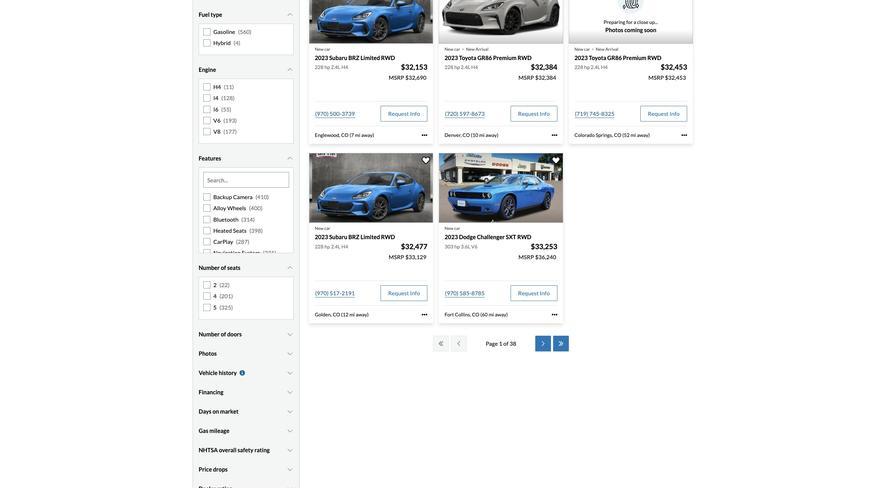 Task type: describe. For each thing, give the bounding box(es) containing it.
chevron down image for fuel type
[[287, 12, 294, 17]]

2023 for $33,253
[[445, 234, 458, 240]]

request info for $32,384
[[518, 110, 550, 117]]

mi for $32,384
[[480, 132, 485, 138]]

6 chevron down image from the top
[[287, 486, 294, 488]]

chevron down image inside vehicle history dropdown button
[[287, 370, 294, 376]]

(321)
[[263, 249, 276, 256]]

mi right (52
[[631, 132, 636, 138]]

chevron double left image
[[438, 341, 445, 347]]

new car 2023 subaru brz limited rwd for $32,153
[[315, 47, 395, 61]]

car for $32,453
[[584, 47, 590, 52]]

navigation system (321)
[[213, 249, 276, 256]]

3.6l
[[461, 243, 471, 249]]

englewood, co (7 mi away)
[[315, 132, 374, 138]]

2.4l for $32,453
[[591, 64, 600, 70]]

2.4l for $32,384
[[461, 64, 471, 70]]

subaru for $32,477
[[329, 234, 348, 240]]

1 horizontal spatial v6
[[472, 243, 478, 249]]

gr86 for $32,384
[[478, 54, 492, 61]]

price drops button
[[199, 460, 294, 478]]

chevron down image for number of doors
[[287, 331, 294, 337]]

blue 2023 dodge challenger sxt rwd coupe rear-wheel drive automatic image
[[439, 153, 563, 223]]

$32,384 msrp $32,384
[[519, 63, 558, 81]]

v6 (193)
[[213, 117, 237, 124]]

camera
[[233, 194, 253, 200]]

(12
[[341, 311, 349, 317]]

2 wr blue pearl 2023 subaru brz limited rwd coupe rear-wheel drive 6-speed manual image from the top
[[309, 153, 434, 223]]

(410)
[[256, 194, 269, 200]]

brz for $32,153
[[349, 54, 360, 61]]

chevron right image
[[540, 341, 547, 347]]

new for $33,253
[[445, 226, 454, 231]]

hybrid (4)
[[213, 39, 241, 46]]

(560)
[[238, 28, 252, 35]]

ellipsis h image for $32,477
[[422, 312, 428, 317]]

chevron down image for price drops
[[287, 467, 294, 472]]

$32,153 msrp $32,690
[[389, 63, 428, 81]]

toyota for $32,384
[[459, 54, 477, 61]]

price
[[199, 466, 212, 473]]

i6 (55)
[[213, 106, 231, 112]]

517-
[[330, 289, 342, 296]]

v8
[[213, 128, 221, 135]]

price drops
[[199, 466, 228, 473]]

nhtsa overall safety rating button
[[199, 441, 294, 459]]

303
[[445, 243, 454, 249]]

(314)
[[241, 216, 255, 223]]

hybrid
[[213, 39, 231, 46]]

colorado springs, co (52 mi away)
[[575, 132, 650, 138]]

sxt
[[506, 234, 517, 240]]

request for $32,477
[[388, 289, 409, 296]]

5
[[213, 304, 217, 311]]

request info button for $32,153
[[381, 106, 428, 122]]

(52
[[623, 132, 630, 138]]

request info button for $32,453
[[641, 106, 688, 122]]

(719) 745-8325
[[575, 110, 615, 117]]

arrival for $32,453
[[606, 47, 619, 52]]

features button
[[199, 150, 294, 167]]

mi for $32,477
[[350, 311, 355, 317]]

· for $32,453
[[592, 42, 595, 55]]

request for $32,453
[[648, 110, 669, 117]]

subaru for $32,153
[[329, 54, 348, 61]]

request info for $32,153
[[388, 110, 420, 117]]

car for $32,477
[[325, 226, 331, 231]]

$32,153
[[401, 63, 428, 71]]

new car · new arrival 2023 toyota gr86 premium rwd for $32,453
[[575, 42, 662, 61]]

0 vertical spatial $32,384
[[531, 63, 558, 71]]

(201)
[[220, 293, 233, 299]]

market
[[220, 408, 239, 415]]

backup
[[213, 194, 232, 200]]

dodge
[[459, 234, 476, 240]]

gas
[[199, 427, 208, 434]]

doors
[[227, 331, 242, 337]]

2 vertical spatial of
[[504, 340, 509, 347]]

4
[[213, 293, 217, 299]]

vehicle history button
[[199, 364, 294, 382]]

request for $32,384
[[518, 110, 539, 117]]

ellipsis h image for $32,384
[[552, 132, 558, 138]]

v8 (177)
[[213, 128, 237, 135]]

heated seats (398)
[[213, 227, 263, 234]]

$36,240
[[535, 253, 557, 260]]

rwd for $32,153
[[381, 54, 395, 61]]

(193)
[[224, 117, 237, 124]]

mileage
[[210, 427, 230, 434]]

2 (22)
[[213, 281, 230, 288]]

new for $32,453
[[575, 47, 584, 52]]

gas mileage button
[[199, 422, 294, 440]]

seats
[[233, 227, 247, 234]]

backup camera (410)
[[213, 194, 269, 200]]

number of seats button
[[199, 259, 294, 277]]

toyota for $32,453
[[589, 54, 607, 61]]

premium for $32,384
[[493, 54, 517, 61]]

carplay (287)
[[213, 238, 250, 245]]

denver,
[[445, 132, 462, 138]]

co for $32,153
[[341, 132, 349, 138]]

2
[[213, 281, 217, 288]]

2191
[[342, 289, 355, 296]]

away) right (52
[[637, 132, 650, 138]]

h4 for $32,384
[[472, 64, 478, 70]]

38
[[510, 340, 517, 347]]

of for doors
[[221, 331, 226, 337]]

597-
[[460, 110, 472, 117]]

228 for $32,153
[[315, 64, 324, 70]]

ellipsis h image for $33,253
[[552, 312, 558, 317]]

8673
[[472, 110, 485, 117]]

gasoline
[[213, 28, 235, 35]]

(398)
[[250, 227, 263, 234]]

heated
[[213, 227, 232, 234]]

(720) 597-8673
[[445, 110, 485, 117]]

h4 for $32,453
[[601, 64, 608, 70]]

features
[[199, 155, 221, 162]]

1 vertical spatial $32,453
[[665, 74, 687, 81]]

vehicle photo unavailable image
[[569, 0, 693, 44]]

fuel type
[[199, 11, 222, 18]]

228 for $32,453
[[575, 64, 584, 70]]

new for $32,153
[[315, 47, 324, 52]]

chevron down image for number of seats
[[287, 265, 294, 271]]

number for number of doors
[[199, 331, 220, 337]]

request for $32,153
[[388, 110, 409, 117]]

away) right (60
[[495, 311, 508, 317]]

hp for $32,477
[[325, 243, 330, 249]]

info for $32,153
[[410, 110, 420, 117]]

days
[[199, 408, 212, 415]]

(11)
[[224, 83, 234, 90]]

limited for $32,153
[[361, 54, 380, 61]]

2023 for $32,477
[[315, 234, 328, 240]]

request for $33,253
[[518, 289, 539, 296]]

away) for $32,384
[[486, 132, 499, 138]]

(970) 585-8785 button
[[445, 285, 485, 301]]

msrp for $32,453
[[649, 74, 664, 81]]

new car 2023 subaru brz limited rwd for $32,477
[[315, 226, 395, 240]]

Search... field
[[204, 172, 289, 187]]

(720) 597-8673 button
[[445, 106, 485, 122]]

car for $32,153
[[325, 47, 331, 52]]

history
[[219, 369, 237, 376]]

safety
[[238, 447, 254, 453]]

msrp for $32,477
[[389, 253, 404, 260]]

denver, co (10 mi away)
[[445, 132, 499, 138]]

(970) 517-2191
[[315, 289, 355, 296]]

$33,253 msrp $36,240
[[519, 242, 558, 260]]

chevron left image
[[456, 341, 463, 347]]

mi right (60
[[489, 311, 494, 317]]

(970) 585-8785
[[445, 289, 485, 296]]

5 (325)
[[213, 304, 233, 311]]



Task type: vqa. For each thing, say whether or not it's contained in the screenshot.


Task type: locate. For each thing, give the bounding box(es) containing it.
(970) left 500-
[[315, 110, 329, 117]]

2 horizontal spatial ellipsis h image
[[682, 132, 688, 138]]

v6 right 3.6l
[[472, 243, 478, 249]]

alloy
[[213, 205, 226, 211]]

3739
[[342, 110, 355, 117]]

0 horizontal spatial ellipsis h image
[[422, 132, 428, 138]]

v6 up v8
[[213, 117, 221, 124]]

msrp inside '$33,253 msrp $36,240'
[[519, 253, 534, 260]]

ellipsis h image
[[552, 132, 558, 138], [682, 132, 688, 138], [422, 312, 428, 317]]

co left (60
[[472, 311, 480, 317]]

number up photos
[[199, 331, 220, 337]]

away) for $32,477
[[356, 311, 369, 317]]

2 · from the left
[[592, 42, 595, 55]]

5 chevron down image from the top
[[287, 370, 294, 376]]

0 vertical spatial $32,453
[[661, 63, 688, 71]]

1 · from the left
[[462, 42, 465, 55]]

number of doors
[[199, 331, 242, 337]]

1 vertical spatial new car 2023 subaru brz limited rwd
[[315, 226, 395, 240]]

fort collins, co (60 mi away)
[[445, 311, 508, 317]]

vehicle history
[[199, 369, 237, 376]]

hp for $32,384
[[455, 64, 460, 70]]

navigation
[[213, 249, 241, 256]]

engine button
[[199, 61, 294, 79]]

$32,477 msrp $33,129
[[389, 242, 428, 260]]

financing
[[199, 389, 224, 395]]

2.4l
[[331, 64, 341, 70], [461, 64, 471, 70], [591, 64, 600, 70], [331, 243, 341, 249]]

photos
[[199, 350, 217, 357]]

8325
[[602, 110, 615, 117]]

1 vertical spatial $32,384
[[535, 74, 557, 81]]

number up 2
[[199, 264, 220, 271]]

photos button
[[199, 345, 294, 362]]

msrp inside $32,384 msrp $32,384
[[519, 74, 534, 81]]

rwd inside new car 2023 dodge challenger sxt rwd
[[518, 234, 532, 240]]

1 vertical spatial limited
[[361, 234, 380, 240]]

h4 for $32,153
[[342, 64, 348, 70]]

car for $32,384
[[455, 47, 460, 52]]

0 vertical spatial of
[[221, 264, 226, 271]]

2 limited from the top
[[361, 234, 380, 240]]

msrp for $32,153
[[389, 74, 404, 81]]

1 vertical spatial ellipsis h image
[[552, 312, 558, 317]]

h4 for $32,477
[[342, 243, 348, 249]]

of left doors
[[221, 331, 226, 337]]

limited
[[361, 54, 380, 61], [361, 234, 380, 240]]

request info
[[388, 110, 420, 117], [518, 110, 550, 117], [648, 110, 680, 117], [388, 289, 420, 296], [518, 289, 550, 296]]

0 horizontal spatial gr86
[[478, 54, 492, 61]]

(970) for $33,253
[[445, 289, 459, 296]]

away) right (10 in the top of the page
[[486, 132, 499, 138]]

wheels
[[227, 205, 246, 211]]

0 vertical spatial subaru
[[329, 54, 348, 61]]

228 hp 2.4l h4 for $32,153
[[315, 64, 348, 70]]

1 brz from the top
[[349, 54, 360, 61]]

chevron down image for photos
[[287, 351, 294, 356]]

type
[[211, 11, 222, 18]]

nhtsa
[[199, 447, 218, 453]]

request info button for $32,384
[[511, 106, 558, 122]]

1 new car · new arrival 2023 toyota gr86 premium rwd from the left
[[445, 42, 532, 61]]

wr blue pearl 2023 subaru brz limited rwd coupe rear-wheel drive 6-speed manual image
[[309, 0, 434, 44], [309, 153, 434, 223]]

0 horizontal spatial v6
[[213, 117, 221, 124]]

request info for $32,477
[[388, 289, 420, 296]]

co for $32,384
[[463, 132, 470, 138]]

arrival down the "vehicle photo unavailable"
[[606, 47, 619, 52]]

of right 1
[[504, 340, 509, 347]]

1 vertical spatial brz
[[349, 234, 360, 240]]

info for $33,253
[[540, 289, 550, 296]]

arrival
[[476, 47, 489, 52], [606, 47, 619, 52]]

(55)
[[221, 106, 231, 112]]

chevron down image inside "price drops" dropdown button
[[287, 467, 294, 472]]

new inside new car 2023 dodge challenger sxt rwd
[[445, 226, 454, 231]]

rwd up $32,384 msrp $32,384
[[518, 54, 532, 61]]

new car 2023 subaru brz limited rwd
[[315, 47, 395, 61], [315, 226, 395, 240]]

2.4l for $32,477
[[331, 243, 341, 249]]

1 horizontal spatial ·
[[592, 42, 595, 55]]

1 horizontal spatial new car · new arrival 2023 toyota gr86 premium rwd
[[575, 42, 662, 61]]

0 vertical spatial brz
[[349, 54, 360, 61]]

new
[[315, 47, 324, 52], [445, 47, 454, 52], [466, 47, 475, 52], [575, 47, 584, 52], [596, 47, 605, 52], [315, 226, 324, 231], [445, 226, 454, 231]]

2023 inside new car 2023 dodge challenger sxt rwd
[[445, 234, 458, 240]]

chevron down image for days on market
[[287, 409, 294, 414]]

msrp for $33,253
[[519, 253, 534, 260]]

1 toyota from the left
[[459, 54, 477, 61]]

6 chevron down image from the top
[[287, 447, 294, 453]]

mi for $32,153
[[355, 132, 361, 138]]

vehicle
[[199, 369, 218, 376]]

0 horizontal spatial new car · new arrival 2023 toyota gr86 premium rwd
[[445, 42, 532, 61]]

0 horizontal spatial toyota
[[459, 54, 477, 61]]

chevron down image inside photos dropdown button
[[287, 351, 294, 356]]

rwd right 'sxt'
[[518, 234, 532, 240]]

premium
[[493, 54, 517, 61], [623, 54, 647, 61]]

0 horizontal spatial ellipsis h image
[[422, 312, 428, 317]]

chevron double right image
[[558, 341, 565, 347]]

of
[[221, 264, 226, 271], [221, 331, 226, 337], [504, 340, 509, 347]]

228 hp 2.4l h4 for $32,477
[[315, 243, 348, 249]]

chevron down image inside fuel type dropdown button
[[287, 12, 294, 17]]

1 vertical spatial of
[[221, 331, 226, 337]]

chevron down image for engine
[[287, 67, 294, 73]]

0 vertical spatial new car 2023 subaru brz limited rwd
[[315, 47, 395, 61]]

challenger
[[477, 234, 505, 240]]

ellipsis h image
[[422, 132, 428, 138], [552, 312, 558, 317]]

2 new car · new arrival 2023 toyota gr86 premium rwd from the left
[[575, 42, 662, 61]]

englewood,
[[315, 132, 340, 138]]

1 new car 2023 subaru brz limited rwd from the top
[[315, 47, 395, 61]]

rwd for $32,477
[[381, 234, 395, 240]]

1 vertical spatial wr blue pearl 2023 subaru brz limited rwd coupe rear-wheel drive 6-speed manual image
[[309, 153, 434, 223]]

chevron down image for financing
[[287, 389, 294, 395]]

chevron down image inside number of seats dropdown button
[[287, 265, 294, 271]]

rwd up $32,477 msrp $33,129
[[381, 234, 395, 240]]

car inside new car 2023 dodge challenger sxt rwd
[[455, 226, 460, 231]]

chevron down image inside nhtsa overall safety rating dropdown button
[[287, 447, 294, 453]]

bluetooth
[[213, 216, 239, 223]]

fuel type button
[[199, 6, 294, 24]]

bluetooth (314)
[[213, 216, 255, 223]]

collins,
[[455, 311, 471, 317]]

rwd for $33,253
[[518, 234, 532, 240]]

2.4l for $32,153
[[331, 64, 341, 70]]

rwd
[[381, 54, 395, 61], [518, 54, 532, 61], [648, 54, 662, 61], [381, 234, 395, 240], [518, 234, 532, 240]]

away) right (7
[[362, 132, 374, 138]]

gr86
[[478, 54, 492, 61], [608, 54, 622, 61]]

2 brz from the top
[[349, 234, 360, 240]]

financing button
[[199, 383, 294, 401]]

1 horizontal spatial ellipsis h image
[[552, 132, 558, 138]]

$32,384
[[531, 63, 558, 71], [535, 74, 557, 81]]

brz for $32,477
[[349, 234, 360, 240]]

fuel
[[199, 11, 210, 18]]

days on market
[[199, 408, 239, 415]]

chevron down image inside financing dropdown button
[[287, 389, 294, 395]]

1 wr blue pearl 2023 subaru brz limited rwd coupe rear-wheel drive 6-speed manual image from the top
[[309, 0, 434, 44]]

chevron down image
[[287, 67, 294, 73], [287, 331, 294, 337], [287, 389, 294, 395], [287, 409, 294, 414], [287, 428, 294, 434], [287, 486, 294, 488]]

chevron down image for gas mileage
[[287, 428, 294, 434]]

colorado
[[575, 132, 595, 138]]

rwd up the '$32,453 msrp $32,453'
[[648, 54, 662, 61]]

mi right (7
[[355, 132, 361, 138]]

golden,
[[315, 311, 332, 317]]

(970) 500-3739 button
[[315, 106, 355, 122]]

arrival for $32,384
[[476, 47, 489, 52]]

3 chevron down image from the top
[[287, 265, 294, 271]]

1 chevron down image from the top
[[287, 67, 294, 73]]

0 vertical spatial v6
[[213, 117, 221, 124]]

0 vertical spatial wr blue pearl 2023 subaru brz limited rwd coupe rear-wheel drive 6-speed manual image
[[309, 0, 434, 44]]

228 hp 2.4l h4
[[315, 64, 348, 70], [445, 64, 478, 70], [575, 64, 608, 70], [315, 243, 348, 249]]

page
[[486, 340, 498, 347]]

i6
[[213, 106, 219, 112]]

1 arrival from the left
[[476, 47, 489, 52]]

gr86 for $32,453
[[608, 54, 622, 61]]

0 horizontal spatial premium
[[493, 54, 517, 61]]

chevron down image
[[287, 12, 294, 17], [287, 156, 294, 161], [287, 265, 294, 271], [287, 351, 294, 356], [287, 370, 294, 376], [287, 447, 294, 453], [287, 467, 294, 472]]

228 hp 2.4l h4 for $32,453
[[575, 64, 608, 70]]

·
[[462, 42, 465, 55], [592, 42, 595, 55]]

4 chevron down image from the top
[[287, 409, 294, 414]]

car for $33,253
[[455, 226, 460, 231]]

228 hp 2.4l h4 for $32,384
[[445, 64, 478, 70]]

limited for $32,477
[[361, 234, 380, 240]]

(970) 500-3739
[[315, 110, 355, 117]]

$33,253
[[531, 242, 558, 251]]

new for $32,477
[[315, 226, 324, 231]]

fort
[[445, 311, 454, 317]]

2 new car 2023 subaru brz limited rwd from the top
[[315, 226, 395, 240]]

1 chevron down image from the top
[[287, 12, 294, 17]]

1 premium from the left
[[493, 54, 517, 61]]

3 chevron down image from the top
[[287, 389, 294, 395]]

alloy wheels (400)
[[213, 205, 263, 211]]

msrp inside $32,153 msrp $32,690
[[389, 74, 404, 81]]

1 horizontal spatial toyota
[[589, 54, 607, 61]]

msrp inside the '$32,453 msrp $32,453'
[[649, 74, 664, 81]]

info for $32,477
[[410, 289, 420, 296]]

585-
[[460, 289, 472, 296]]

co left (12
[[333, 311, 340, 317]]

ellipsis h image for $32,453
[[682, 132, 688, 138]]

0 horizontal spatial ·
[[462, 42, 465, 55]]

5 chevron down image from the top
[[287, 428, 294, 434]]

2 chevron down image from the top
[[287, 156, 294, 161]]

request info button
[[381, 106, 428, 122], [511, 106, 558, 122], [641, 106, 688, 122], [381, 285, 428, 301], [511, 285, 558, 301]]

$32,453 msrp $32,453
[[649, 63, 688, 81]]

info for $32,384
[[540, 110, 550, 117]]

228 for $32,477
[[315, 243, 324, 249]]

info for $32,453
[[670, 110, 680, 117]]

request info for $32,453
[[648, 110, 680, 117]]

i4 (128)
[[213, 95, 235, 101]]

engine
[[199, 66, 216, 73]]

1 limited from the top
[[361, 54, 380, 61]]

1 horizontal spatial gr86
[[608, 54, 622, 61]]

hp for $32,453
[[585, 64, 590, 70]]

chevron down image inside gas mileage dropdown button
[[287, 428, 294, 434]]

msrp for $32,384
[[519, 74, 534, 81]]

2 gr86 from the left
[[608, 54, 622, 61]]

0 vertical spatial number
[[199, 264, 220, 271]]

chevron down image inside "engine" dropdown button
[[287, 67, 294, 73]]

(7
[[350, 132, 354, 138]]

co left (52
[[614, 132, 622, 138]]

msrp inside $32,477 msrp $33,129
[[389, 253, 404, 260]]

1 horizontal spatial premium
[[623, 54, 647, 61]]

gray 2023 toyota gr86 premium rwd coupe rear-wheel drive manual image
[[439, 0, 563, 44]]

chevron down image for features
[[287, 156, 294, 161]]

1 vertical spatial number
[[199, 331, 220, 337]]

(970) left 585-
[[445, 289, 459, 296]]

500-
[[330, 110, 342, 117]]

0 vertical spatial limited
[[361, 54, 380, 61]]

msrp
[[389, 74, 404, 81], [519, 74, 534, 81], [649, 74, 664, 81], [389, 253, 404, 260], [519, 253, 534, 260]]

new car · new arrival 2023 toyota gr86 premium rwd for $32,384
[[445, 42, 532, 61]]

premium for $32,453
[[623, 54, 647, 61]]

1 horizontal spatial arrival
[[606, 47, 619, 52]]

info circle image
[[239, 370, 246, 376]]

(970) left 517-
[[315, 289, 329, 296]]

1 gr86 from the left
[[478, 54, 492, 61]]

hp for $32,153
[[325, 64, 330, 70]]

co left (7
[[341, 132, 349, 138]]

1 number from the top
[[199, 264, 220, 271]]

away) right (12
[[356, 311, 369, 317]]

number of seats
[[199, 264, 241, 271]]

2023 for $32,153
[[315, 54, 328, 61]]

2 toyota from the left
[[589, 54, 607, 61]]

mi right (10 in the top of the page
[[480, 132, 485, 138]]

co left (10 in the top of the page
[[463, 132, 470, 138]]

away) for $32,153
[[362, 132, 374, 138]]

2 premium from the left
[[623, 54, 647, 61]]

228
[[315, 64, 324, 70], [445, 64, 454, 70], [575, 64, 584, 70], [315, 243, 324, 249]]

springs,
[[596, 132, 613, 138]]

0 horizontal spatial arrival
[[476, 47, 489, 52]]

request info for $33,253
[[518, 289, 550, 296]]

chevron down image for nhtsa overall safety rating
[[287, 447, 294, 453]]

new for $32,384
[[445, 47, 454, 52]]

$33,129
[[406, 253, 427, 260]]

1 vertical spatial subaru
[[329, 234, 348, 240]]

303 hp 3.6l v6
[[445, 243, 478, 249]]

2 chevron down image from the top
[[287, 331, 294, 337]]

chevron down image inside days on market "dropdown button"
[[287, 409, 294, 414]]

mi
[[355, 132, 361, 138], [480, 132, 485, 138], [631, 132, 636, 138], [350, 311, 355, 317], [489, 311, 494, 317]]

arrival down gray 2023 toyota gr86 premium rwd coupe rear-wheel drive manual image
[[476, 47, 489, 52]]

system
[[242, 249, 260, 256]]

of left 'seats'
[[221, 264, 226, 271]]

(4)
[[234, 39, 241, 46]]

chevron down image inside features dropdown button
[[287, 156, 294, 161]]

4 chevron down image from the top
[[287, 351, 294, 356]]

request info button for $33,253
[[511, 285, 558, 301]]

(720)
[[445, 110, 459, 117]]

i4
[[213, 95, 219, 101]]

co for $32,477
[[333, 311, 340, 317]]

2 number from the top
[[199, 331, 220, 337]]

away)
[[362, 132, 374, 138], [486, 132, 499, 138], [637, 132, 650, 138], [356, 311, 369, 317], [495, 311, 508, 317]]

number for number of seats
[[199, 264, 220, 271]]

(60
[[481, 311, 488, 317]]

1 vertical spatial v6
[[472, 243, 478, 249]]

(22)
[[220, 281, 230, 288]]

(970) for $32,477
[[315, 289, 329, 296]]

(400)
[[249, 205, 263, 211]]

· for $32,384
[[462, 42, 465, 55]]

2 arrival from the left
[[606, 47, 619, 52]]

chevron down image inside number of doors dropdown button
[[287, 331, 294, 337]]

745-
[[590, 110, 602, 117]]

hp for $33,253
[[455, 243, 460, 249]]

mi right (12
[[350, 311, 355, 317]]

0 vertical spatial ellipsis h image
[[422, 132, 428, 138]]

$32,690
[[406, 74, 427, 81]]

(970) for $32,153
[[315, 110, 329, 117]]

rwd up $32,153 msrp $32,690
[[381, 54, 395, 61]]

new car · new arrival 2023 toyota gr86 premium rwd
[[445, 42, 532, 61], [575, 42, 662, 61]]

1 horizontal spatial ellipsis h image
[[552, 312, 558, 317]]

page 1 of 38
[[486, 340, 517, 347]]

(325)
[[220, 304, 233, 311]]

ellipsis h image for $32,153
[[422, 132, 428, 138]]

of for seats
[[221, 264, 226, 271]]

(10
[[471, 132, 479, 138]]

2 subaru from the top
[[329, 234, 348, 240]]

1 subaru from the top
[[329, 54, 348, 61]]

7 chevron down image from the top
[[287, 467, 294, 472]]

request info button for $32,477
[[381, 285, 428, 301]]



